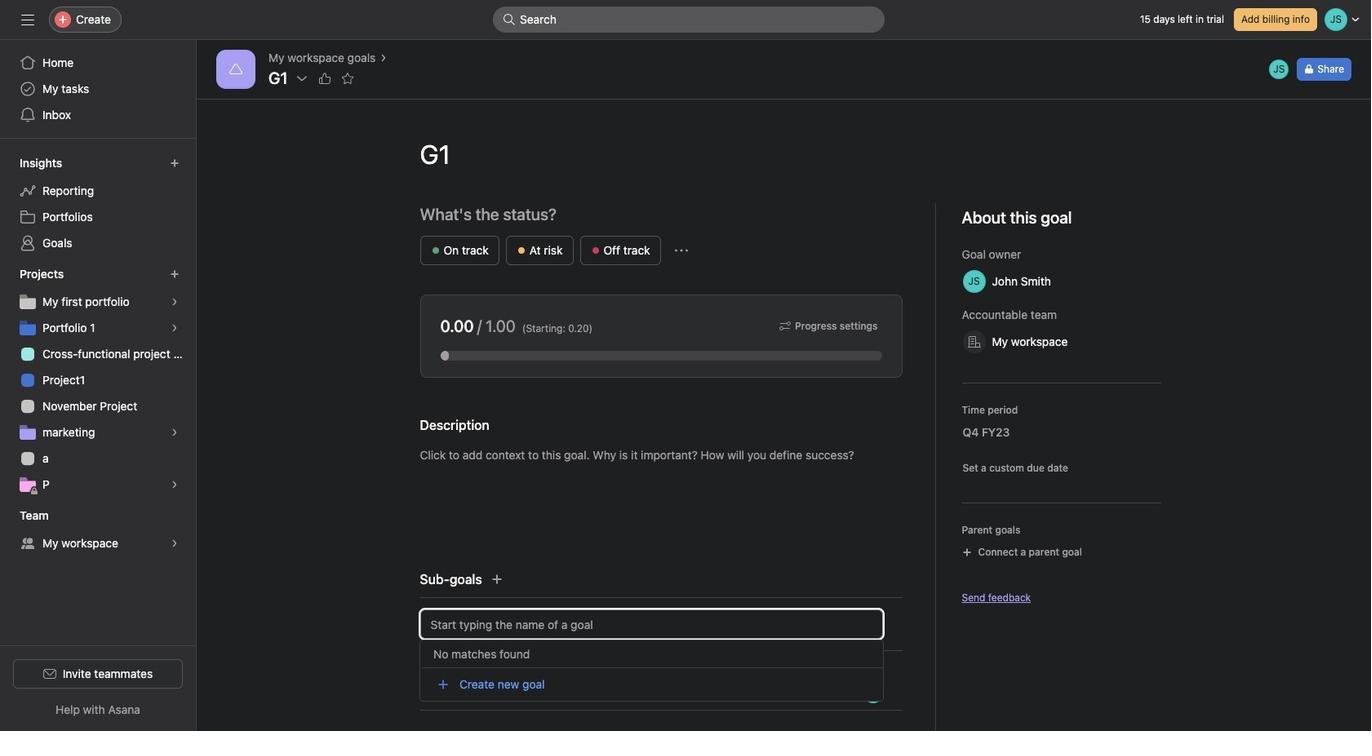 Task type: locate. For each thing, give the bounding box(es) containing it.
see details, my first portfolio image
[[170, 297, 180, 307]]

hide sidebar image
[[21, 13, 34, 26]]

add to starred image
[[342, 72, 355, 85]]

toggle owner popover image
[[863, 684, 883, 704]]

teams element
[[0, 501, 196, 560]]

see details, marketing image
[[170, 428, 180, 438]]

see details, p image
[[170, 480, 180, 490]]

show options image
[[296, 72, 309, 85]]

new project or portfolio image
[[170, 269, 180, 279]]

0 likes. click to like this task image
[[319, 72, 332, 85]]

add goal image
[[490, 573, 503, 586]]

list box
[[493, 7, 885, 33], [420, 641, 883, 701]]

0 vertical spatial list box
[[493, 7, 885, 33]]



Task type: describe. For each thing, give the bounding box(es) containing it.
prominent image
[[503, 13, 516, 26]]

new insights image
[[170, 158, 180, 168]]

1 vertical spatial list box
[[420, 641, 883, 701]]

projects element
[[0, 260, 196, 501]]

global element
[[0, 40, 196, 138]]

insights element
[[0, 149, 196, 260]]

see details, portfolio 1 image
[[170, 323, 180, 333]]

Start typing the name of a goal text field
[[420, 610, 883, 639]]

Goal name text field
[[407, 125, 1161, 184]]

see details, my workspace image
[[170, 539, 180, 549]]



Task type: vqa. For each thing, say whether or not it's contained in the screenshot.
My tasks at bottom left
no



